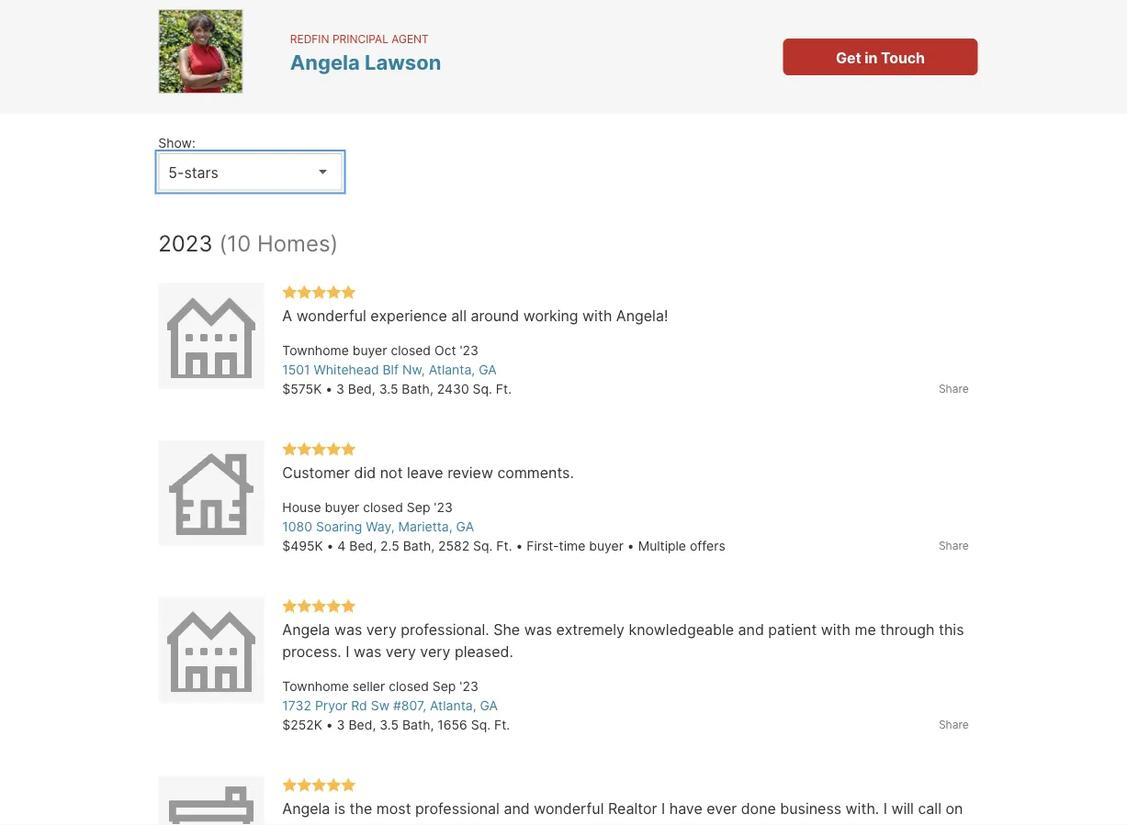 Task type: locate. For each thing, give the bounding box(es) containing it.
0 vertical spatial wonderful
[[296, 307, 366, 325]]

wonderful up transactions. at the bottom
[[534, 801, 604, 819]]

seller
[[353, 679, 385, 695]]

2023 (10 homes)
[[158, 230, 338, 257]]

ga down around at the left top of page
[[479, 362, 497, 378]]

realtor
[[608, 801, 657, 819]]

rating 5.0 out of 5 element
[[282, 285, 356, 302], [282, 442, 356, 459], [282, 599, 356, 616], [282, 778, 356, 795]]

1 vertical spatial '23
[[434, 500, 453, 516]]

get in touch
[[836, 49, 925, 67]]

0 vertical spatial and
[[805, 38, 831, 56]]

1 vertical spatial and
[[738, 622, 764, 639]]

4 down 5
[[152, 25, 160, 40]]

5-stars
[[168, 164, 219, 181]]

3 down whitehead on the top left of page
[[336, 382, 344, 397]]

0 vertical spatial atlanta,
[[429, 362, 475, 378]]

and up transactions. at the bottom
[[504, 801, 530, 819]]

with left me
[[821, 622, 851, 639]]

1 townhome from the top
[[282, 343, 349, 359]]

1080
[[282, 520, 312, 535]]

2 vertical spatial and
[[504, 801, 530, 819]]

• down whitehead on the top left of page
[[325, 382, 333, 397]]

1 vertical spatial sep
[[433, 679, 456, 695]]

• down soaring
[[327, 539, 334, 554]]

learn more
[[744, 60, 823, 78]]

angela  lawson link
[[290, 49, 441, 74]]

on
[[946, 801, 963, 819]]

0 vertical spatial angela
[[290, 49, 360, 74]]

3 down pryor
[[337, 718, 345, 734]]

all down is
[[333, 823, 348, 826]]

we
[[646, 16, 668, 34]]

2 vertical spatial angela
[[282, 801, 330, 819]]

1 share from the top
[[939, 382, 969, 396]]

0 vertical spatial townhome
[[282, 343, 349, 359]]

0 horizontal spatial i
[[346, 644, 350, 662]]

• down pryor
[[326, 718, 333, 734]]

0 vertical spatial ft.
[[496, 382, 512, 397]]

3.5 down 1732 pryor rd sw #807, atlanta, ga link
[[380, 718, 399, 734]]

sep inside the townhome seller closed  sep '23 1732 pryor rd sw #807, atlanta, ga $252k • 3 bed, 3.5 bath, 1656 sq. ft.
[[433, 679, 456, 695]]

all
[[451, 307, 467, 325], [333, 823, 348, 826]]

'23
[[460, 343, 479, 359], [434, 500, 453, 516], [460, 679, 479, 695]]

0 vertical spatial buyer
[[353, 343, 387, 359]]

0 vertical spatial bed,
[[348, 382, 376, 397]]

• left multiple
[[627, 539, 635, 554]]

ft. inside house buyer closed  sep '23 1080 soaring way, marietta, ga $495k • 4 bed, 2.5 bath, 2582 sq. ft. • first-time buyer • multiple offers
[[496, 539, 512, 554]]

1 vertical spatial ft.
[[496, 539, 512, 554]]

$495k
[[282, 539, 323, 554]]

for
[[309, 823, 328, 826]]

3 up 2
[[152, 46, 160, 61]]

stars
[[184, 164, 219, 181]]

bath, inside house buyer closed  sep '23 1080 soaring way, marietta, ga $495k • 4 bed, 2.5 bath, 2582 sq. ft. • first-time buyer • multiple offers
[[403, 539, 435, 554]]

2 horizontal spatial i
[[884, 801, 888, 819]]

3 share from the top
[[939, 718, 969, 732]]

ga down pleased.
[[480, 699, 498, 714]]

angela  lawson, redfin principal agent image
[[159, 9, 243, 94]]

1 horizontal spatial and
[[738, 622, 764, 639]]

1080 soaring way, marietta, ga link
[[282, 520, 474, 535]]

learn
[[744, 60, 783, 78]]

0 vertical spatial sq.
[[473, 382, 492, 397]]

1 vertical spatial closed
[[363, 500, 403, 516]]

angela is the most professional and wonderful realtor i have ever done business with. i will call on her for all my other real estate transactions.
[[282, 801, 967, 826]]

townhome for a wonderful experience all around working with angela!
[[282, 343, 349, 359]]

bath, down #807,
[[402, 718, 434, 734]]

0 vertical spatial share link
[[939, 381, 969, 397]]

leave
[[407, 464, 443, 482]]

buyer
[[353, 343, 387, 359], [325, 500, 360, 516], [589, 539, 624, 554]]

closed up way,
[[363, 500, 403, 516]]

bath, down nw,
[[402, 382, 433, 397]]

townhome inside the townhome seller closed  sep '23 1732 pryor rd sw #807, atlanta, ga $252k • 3 bed, 3.5 bath, 1656 sq. ft.
[[282, 679, 349, 695]]

closed up #807,
[[389, 679, 429, 695]]

angela was very professional. she was extremely knowledgeable and patient with me through this process. i was very very pleased.
[[282, 622, 968, 662]]

1 vertical spatial ga
[[456, 520, 474, 535]]

2 townhome from the top
[[282, 679, 349, 695]]

ft. right 1656
[[494, 718, 510, 734]]

townhome up the 1501
[[282, 343, 349, 359]]

0 vertical spatial 3.5
[[379, 382, 398, 397]]

closed inside the townhome seller closed  sep '23 1732 pryor rd sw #807, atlanta, ga $252k • 3 bed, 3.5 bath, 1656 sq. ft.
[[389, 679, 429, 695]]

1 vertical spatial 4
[[338, 539, 346, 554]]

get in touch button
[[783, 39, 978, 75]]

1 vertical spatial wonderful
[[534, 801, 604, 819]]

2 rating 5.0 out of 5 element from the top
[[282, 442, 356, 459]]

sq. inside townhome buyer closed  oct '23 1501 whitehead blf nw, atlanta, ga $575k • 3 bed, 3.5 bath, 2430 sq. ft.
[[473, 382, 492, 397]]

0 horizontal spatial wonderful
[[296, 307, 366, 325]]

1 vertical spatial buyer
[[325, 500, 360, 516]]

bed, down 1080 soaring way, marietta, ga link
[[349, 539, 377, 554]]

0 horizontal spatial with
[[583, 307, 612, 325]]

angela up "for" at the left bottom of page
[[282, 801, 330, 819]]

and
[[805, 38, 831, 56], [738, 622, 764, 639], [504, 801, 530, 819]]

buyer for wonderful
[[353, 343, 387, 359]]

'23 inside house buyer closed  sep '23 1080 soaring way, marietta, ga $495k • 4 bed, 2.5 bath, 2582 sq. ft. • first-time buyer • multiple offers
[[434, 500, 453, 516]]

reviews.
[[682, 60, 740, 78]]

1 vertical spatial share
[[939, 539, 969, 553]]

was
[[334, 622, 362, 639], [524, 622, 552, 639], [354, 644, 382, 662]]

buyer inside townhome buyer closed  oct '23 1501 whitehead blf nw, atlanta, ga $575k • 3 bed, 3.5 bath, 2430 sq. ft.
[[353, 343, 387, 359]]

2 vertical spatial sq.
[[471, 718, 491, 734]]

2 vertical spatial closed
[[389, 679, 429, 695]]

1 vertical spatial atlanta,
[[430, 699, 476, 714]]

1 vertical spatial with
[[821, 622, 851, 639]]

0 vertical spatial sep
[[407, 500, 430, 516]]

real
[[418, 823, 443, 826]]

0 vertical spatial ga
[[479, 362, 497, 378]]

4 inside house buyer closed  sep '23 1080 soaring way, marietta, ga $495k • 4 bed, 2.5 bath, 2582 sq. ft. • first-time buyer • multiple offers
[[338, 539, 346, 554]]

wonderful
[[296, 307, 366, 325], [534, 801, 604, 819]]

0 vertical spatial share
[[939, 382, 969, 396]]

angela
[[290, 49, 360, 74], [282, 622, 330, 639], [282, 801, 330, 819]]

'23 down pleased.
[[460, 679, 479, 695]]

rating 5.0 out of 5 element up is
[[282, 778, 356, 795]]

1 vertical spatial townhome
[[282, 679, 349, 695]]

and left patient
[[738, 622, 764, 639]]

rating 5.0 out of 5 element up customer
[[282, 442, 356, 459]]

done
[[741, 801, 776, 819]]

process.
[[282, 644, 342, 662]]

1656
[[438, 718, 467, 734]]

1 vertical spatial share link
[[939, 538, 969, 554]]

2 share link from the top
[[939, 538, 969, 554]]

not
[[380, 464, 403, 482]]

rating 5.0 out of 5 element up "a"
[[282, 285, 356, 302]]

3.5 inside townhome buyer closed  oct '23 1501 whitehead blf nw, atlanta, ga $575k • 3 bed, 3.5 bath, 2430 sq. ft.
[[379, 382, 398, 397]]

1 horizontal spatial wonderful
[[534, 801, 604, 819]]

0 horizontal spatial 4
[[152, 25, 160, 40]]

sq. right 2430
[[473, 382, 492, 397]]

1 vertical spatial all
[[333, 823, 348, 826]]

0 vertical spatial bath,
[[402, 382, 433, 397]]

0 vertical spatial 4
[[152, 25, 160, 40]]

i left have
[[661, 801, 665, 819]]

1 vertical spatial 3
[[336, 382, 344, 397]]

2 vertical spatial share
[[939, 718, 969, 732]]

0 horizontal spatial sep
[[407, 500, 430, 516]]

'23 for leave
[[434, 500, 453, 516]]

buyer up the 1501 whitehead blf nw, atlanta, ga link on the left of the page
[[353, 343, 387, 359]]

all left around at the left top of page
[[451, 307, 467, 325]]

townhome up pryor
[[282, 679, 349, 695]]

was right she
[[524, 622, 552, 639]]

bath, down the marietta,
[[403, 539, 435, 554]]

1 vertical spatial 3.5
[[380, 718, 399, 734]]

angela down redfin
[[290, 49, 360, 74]]

i left will
[[884, 801, 888, 819]]

and inside we survey our customers, whether a deal succeeds or fails, and show you their reviews.
[[805, 38, 831, 56]]

1 vertical spatial sq.
[[473, 539, 493, 554]]

very
[[366, 622, 397, 639], [386, 644, 416, 662], [420, 644, 451, 662]]

angela inside angela was very professional. she was extremely knowledgeable and patient with me through this process. i was very very pleased.
[[282, 622, 330, 639]]

4 rating 5.0 out of 5 element from the top
[[282, 778, 356, 795]]

ft. left first-
[[496, 539, 512, 554]]

atlanta,
[[429, 362, 475, 378], [430, 699, 476, 714]]

1 rating 5.0 out of 5 element from the top
[[282, 285, 356, 302]]

buyer up soaring
[[325, 500, 360, 516]]

townhome inside townhome buyer closed  oct '23 1501 whitehead blf nw, atlanta, ga $575k • 3 bed, 3.5 bath, 2430 sq. ft.
[[282, 343, 349, 359]]

sq.
[[473, 382, 492, 397], [473, 539, 493, 554], [471, 718, 491, 734]]

townhome
[[282, 343, 349, 359], [282, 679, 349, 695]]

1 horizontal spatial 4
[[338, 539, 346, 554]]

2 vertical spatial share link
[[939, 717, 969, 734]]

2 vertical spatial 3
[[337, 718, 345, 734]]

closed inside house buyer closed  sep '23 1080 soaring way, marietta, ga $495k • 4 bed, 2.5 bath, 2582 sq. ft. • first-time buyer • multiple offers
[[363, 500, 403, 516]]

or
[[751, 38, 765, 56]]

wonderful right "a"
[[296, 307, 366, 325]]

buyer for did
[[325, 500, 360, 516]]

0 horizontal spatial and
[[504, 801, 530, 819]]

transactions.
[[495, 823, 585, 826]]

1 horizontal spatial with
[[821, 622, 851, 639]]

get
[[836, 49, 861, 67]]

sq. right 1656
[[471, 718, 491, 734]]

3 share link from the top
[[939, 717, 969, 734]]

1 vertical spatial bath,
[[403, 539, 435, 554]]

show:
[[158, 135, 196, 151]]

closed up nw,
[[391, 343, 431, 359]]

0 vertical spatial all
[[451, 307, 467, 325]]

touch
[[881, 49, 925, 67]]

bed, inside the townhome seller closed  sep '23 1732 pryor rd sw #807, atlanta, ga $252k • 3 bed, 3.5 bath, 1656 sq. ft.
[[349, 718, 376, 734]]

3.5
[[379, 382, 398, 397], [380, 718, 399, 734]]

buyer right "time"
[[589, 539, 624, 554]]

closed inside townhome buyer closed  oct '23 1501 whitehead blf nw, atlanta, ga $575k • 3 bed, 3.5 bath, 2430 sq. ft.
[[391, 343, 431, 359]]

and up more
[[805, 38, 831, 56]]

a
[[282, 307, 292, 325]]

ga up 2582
[[456, 520, 474, 535]]

atlanta, inside the townhome seller closed  sep '23 1732 pryor rd sw #807, atlanta, ga $252k • 3 bed, 3.5 bath, 1656 sq. ft.
[[430, 699, 476, 714]]

'23 right oct
[[460, 343, 479, 359]]

rating 5.0 out of 5 element for was
[[282, 599, 356, 616]]

share link
[[939, 381, 969, 397], [939, 538, 969, 554], [939, 717, 969, 734]]

professional
[[415, 801, 500, 819]]

2 horizontal spatial and
[[805, 38, 831, 56]]

way,
[[366, 520, 395, 535]]

redfin
[[290, 32, 329, 45]]

in
[[865, 49, 878, 67]]

agent
[[392, 32, 429, 45]]

4 down soaring
[[338, 539, 346, 554]]

succeeds
[[680, 38, 747, 56]]

1 vertical spatial angela
[[282, 622, 330, 639]]

house buyer closed  sep '23 1080 soaring way, marietta, ga $495k • 4 bed, 2.5 bath, 2582 sq. ft. • first-time buyer • multiple offers
[[282, 500, 726, 554]]

and inside angela is the most professional and wonderful realtor i have ever done business with. i will call on her for all my other real estate transactions.
[[504, 801, 530, 819]]

1 share link from the top
[[939, 381, 969, 397]]

with left angela!
[[583, 307, 612, 325]]

rating 5.0 out of 5 element up process.
[[282, 599, 356, 616]]

1501
[[282, 362, 310, 378]]

ft. right 2430
[[496, 382, 512, 397]]

3.5 inside the townhome seller closed  sep '23 1732 pryor rd sw #807, atlanta, ga $252k • 3 bed, 3.5 bath, 1656 sq. ft.
[[380, 718, 399, 734]]

'23 up the marietta,
[[434, 500, 453, 516]]

• left first-
[[516, 539, 523, 554]]

redfin principal agent angela  lawson
[[290, 32, 441, 74]]

0 vertical spatial '23
[[460, 343, 479, 359]]

3.5 down the 1501 whitehead blf nw, atlanta, ga link on the left of the page
[[379, 382, 398, 397]]

the
[[350, 801, 372, 819]]

first-
[[527, 539, 559, 554]]

2 vertical spatial ft.
[[494, 718, 510, 734]]

3 inside the townhome seller closed  sep '23 1732 pryor rd sw #807, atlanta, ga $252k • 3 bed, 3.5 bath, 1656 sq. ft.
[[337, 718, 345, 734]]

2023
[[158, 230, 213, 257]]

offers
[[690, 539, 726, 554]]

closed
[[391, 343, 431, 359], [363, 500, 403, 516], [389, 679, 429, 695]]

1 horizontal spatial sep
[[433, 679, 456, 695]]

bed, down rd
[[349, 718, 376, 734]]

'23 inside townhome buyer closed  oct '23 1501 whitehead blf nw, atlanta, ga $575k • 3 bed, 3.5 bath, 2430 sq. ft.
[[460, 343, 479, 359]]

1 vertical spatial bed,
[[349, 539, 377, 554]]

2 vertical spatial ga
[[480, 699, 498, 714]]

customer
[[282, 464, 350, 482]]

working
[[524, 307, 578, 325]]

sep up the marietta,
[[407, 500, 430, 516]]

2.5
[[380, 539, 399, 554]]

whether
[[831, 16, 888, 34]]

sep for professional.
[[433, 679, 456, 695]]

2 vertical spatial '23
[[460, 679, 479, 695]]

angela inside angela is the most professional and wonderful realtor i have ever done business with. i will call on her for all my other real estate transactions.
[[282, 801, 330, 819]]

bed, down whitehead on the top left of page
[[348, 382, 376, 397]]

sq. right 2582
[[473, 539, 493, 554]]

atlanta, up 1656
[[430, 699, 476, 714]]

sep inside house buyer closed  sep '23 1080 soaring way, marietta, ga $495k • 4 bed, 2.5 bath, 2582 sq. ft. • first-time buyer • multiple offers
[[407, 500, 430, 516]]

0 horizontal spatial all
[[333, 823, 348, 826]]

and inside angela was very professional. she was extremely knowledgeable and patient with me through this process. i was very very pleased.
[[738, 622, 764, 639]]

we survey our customers, whether a deal succeeds or fails, and show you their reviews.
[[646, 16, 902, 78]]

0 vertical spatial closed
[[391, 343, 431, 359]]

2 vertical spatial bed,
[[349, 718, 376, 734]]

angela up process.
[[282, 622, 330, 639]]

4
[[152, 25, 160, 40], [338, 539, 346, 554]]

i right process.
[[346, 644, 350, 662]]

3 rating 5.0 out of 5 element from the top
[[282, 599, 356, 616]]

rating 5.0 out of 5 element for wonderful
[[282, 285, 356, 302]]

closed for very
[[389, 679, 429, 695]]

patient
[[768, 622, 817, 639]]

'23 inside the townhome seller closed  sep '23 1732 pryor rd sw #807, atlanta, ga $252k • 3 bed, 3.5 bath, 1656 sq. ft.
[[460, 679, 479, 695]]

1
[[153, 89, 159, 103]]

rating 5.0 out of 5 element for did
[[282, 442, 356, 459]]

ft. inside the townhome seller closed  sep '23 1732 pryor rd sw #807, atlanta, ga $252k • 3 bed, 3.5 bath, 1656 sq. ft.
[[494, 718, 510, 734]]

2 vertical spatial bath,
[[402, 718, 434, 734]]

sep up 1656
[[433, 679, 456, 695]]

atlanta, up 2430
[[429, 362, 475, 378]]

townhome seller closed  sep '23 1732 pryor rd sw #807, atlanta, ga $252k • 3 bed, 3.5 bath, 1656 sq. ft.
[[282, 679, 510, 734]]

all inside angela is the most professional and wonderful realtor i have ever done business with. i will call on her for all my other real estate transactions.
[[333, 823, 348, 826]]

bath,
[[402, 382, 433, 397], [403, 539, 435, 554], [402, 718, 434, 734]]



Task type: vqa. For each thing, say whether or not it's contained in the screenshot.
2430
yes



Task type: describe. For each thing, give the bounding box(es) containing it.
'23 for professional.
[[460, 679, 479, 695]]

have
[[670, 801, 703, 819]]

show: element
[[158, 126, 333, 153]]

1 horizontal spatial all
[[451, 307, 467, 325]]

soaring
[[316, 520, 362, 535]]

this
[[939, 622, 964, 639]]

blf
[[383, 362, 399, 378]]

bed, inside townhome buyer closed  oct '23 1501 whitehead blf nw, atlanta, ga $575k • 3 bed, 3.5 bath, 2430 sq. ft.
[[348, 382, 376, 397]]

was up process.
[[334, 622, 362, 639]]

angela for was
[[282, 622, 330, 639]]

multiple
[[638, 539, 686, 554]]

5-
[[168, 164, 184, 181]]

bath, inside the townhome seller closed  sep '23 1732 pryor rd sw #807, atlanta, ga $252k • 3 bed, 3.5 bath, 1656 sq. ft.
[[402, 718, 434, 734]]

nw,
[[402, 362, 425, 378]]

sq. inside the townhome seller closed  sep '23 1732 pryor rd sw #807, atlanta, ga $252k • 3 bed, 3.5 bath, 1656 sq. ft.
[[471, 718, 491, 734]]

i inside angela was very professional. she was extremely knowledgeable and patient with me through this process. i was very very pleased.
[[346, 644, 350, 662]]

you
[[876, 38, 902, 56]]

1 horizontal spatial i
[[661, 801, 665, 819]]

she
[[494, 622, 520, 639]]

• inside townhome buyer closed  oct '23 1501 whitehead blf nw, atlanta, ga $575k • 3 bed, 3.5 bath, 2430 sq. ft.
[[325, 382, 333, 397]]

their
[[646, 60, 678, 78]]

atlanta, inside townhome buyer closed  oct '23 1501 whitehead blf nw, atlanta, ga $575k • 3 bed, 3.5 bath, 2430 sq. ft.
[[429, 362, 475, 378]]

review
[[448, 464, 493, 482]]

lawson
[[365, 49, 441, 74]]

closed for not
[[363, 500, 403, 516]]

• inside the townhome seller closed  sep '23 1732 pryor rd sw #807, atlanta, ga $252k • 3 bed, 3.5 bath, 1656 sq. ft.
[[326, 718, 333, 734]]

around
[[471, 307, 519, 325]]

share link for angela!
[[939, 381, 969, 397]]

experience
[[371, 307, 447, 325]]

1501 whitehead blf nw, atlanta, ga link
[[282, 362, 497, 378]]

angela for is
[[282, 801, 330, 819]]

ga inside house buyer closed  sep '23 1080 soaring way, marietta, ga $495k • 4 bed, 2.5 bath, 2582 sq. ft. • first-time buyer • multiple offers
[[456, 520, 474, 535]]

call
[[918, 801, 942, 819]]

business
[[780, 801, 842, 819]]

rd
[[351, 699, 367, 714]]

ga inside townhome buyer closed  oct '23 1501 whitehead blf nw, atlanta, ga $575k • 3 bed, 3.5 bath, 2430 sq. ft.
[[479, 362, 497, 378]]

with.
[[846, 801, 880, 819]]

with inside angela was very professional. she was extremely knowledgeable and patient with me through this process. i was very very pleased.
[[821, 622, 851, 639]]

a
[[892, 16, 901, 34]]

share for knowledgeable
[[939, 718, 969, 732]]

5
[[152, 4, 159, 18]]

townhome buyer closed  oct '23 1501 whitehead blf nw, atlanta, ga $575k • 3 bed, 3.5 bath, 2430 sq. ft.
[[282, 343, 512, 397]]

closed for experience
[[391, 343, 431, 359]]

1732 pryor rd sw #807, atlanta, ga link
[[282, 699, 498, 714]]

my
[[352, 823, 373, 826]]

our
[[723, 16, 745, 34]]

through
[[880, 622, 935, 639]]

estate
[[448, 823, 491, 826]]

fails,
[[769, 38, 801, 56]]

rating 5.0 out of 5 element for is
[[282, 778, 356, 795]]

2 vertical spatial buyer
[[589, 539, 624, 554]]

wonderful inside angela is the most professional and wonderful realtor i have ever done business with. i will call on her for all my other real estate transactions.
[[534, 801, 604, 819]]

2582
[[438, 539, 470, 554]]

0 vertical spatial 3
[[152, 46, 160, 61]]

will
[[892, 801, 914, 819]]

2430
[[437, 382, 469, 397]]

2 share from the top
[[939, 539, 969, 553]]

1732
[[282, 699, 311, 714]]

angela inside redfin principal agent angela  lawson
[[290, 49, 360, 74]]

(10
[[219, 230, 251, 257]]

whitehead
[[314, 362, 379, 378]]

share for angela!
[[939, 382, 969, 396]]

ga inside the townhome seller closed  sep '23 1732 pryor rd sw #807, atlanta, ga $252k • 3 bed, 3.5 bath, 1656 sq. ft.
[[480, 699, 498, 714]]

homes)
[[257, 230, 338, 257]]

'23 for all
[[460, 343, 479, 359]]

0 vertical spatial with
[[583, 307, 612, 325]]

bed, inside house buyer closed  sep '23 1080 soaring way, marietta, ga $495k • 4 bed, 2.5 bath, 2582 sq. ft. • first-time buyer • multiple offers
[[349, 539, 377, 554]]

ever
[[707, 801, 737, 819]]

most
[[377, 801, 411, 819]]

did
[[354, 464, 376, 482]]

bath, inside townhome buyer closed  oct '23 1501 whitehead blf nw, atlanta, ga $575k • 3 bed, 3.5 bath, 2430 sq. ft.
[[402, 382, 433, 397]]

principal
[[333, 32, 389, 45]]

more
[[787, 60, 823, 78]]

me
[[855, 622, 876, 639]]

her
[[282, 823, 305, 826]]

learn more link
[[744, 60, 823, 78]]

was up seller
[[354, 644, 382, 662]]

sep for leave
[[407, 500, 430, 516]]

professional.
[[401, 622, 489, 639]]

extremely
[[556, 622, 625, 639]]

knowledgeable
[[629, 622, 734, 639]]

share link for knowledgeable
[[939, 717, 969, 734]]

$252k
[[282, 718, 322, 734]]

deal
[[646, 38, 676, 56]]

a wonderful experience all around working with angela!
[[282, 307, 668, 325]]

show
[[835, 38, 872, 56]]

angela!
[[616, 307, 668, 325]]

customer did not leave review comments.
[[282, 464, 574, 482]]

customers,
[[750, 16, 827, 34]]

2
[[152, 68, 159, 82]]

pleased.
[[455, 644, 513, 662]]

sq. inside house buyer closed  sep '23 1080 soaring way, marietta, ga $495k • 4 bed, 2.5 bath, 2582 sq. ft. • first-time buyer • multiple offers
[[473, 539, 493, 554]]

comments.
[[497, 464, 574, 482]]

marietta,
[[398, 520, 453, 535]]

ft. inside townhome buyer closed  oct '23 1501 whitehead blf nw, atlanta, ga $575k • 3 bed, 3.5 bath, 2430 sq. ft.
[[496, 382, 512, 397]]

sw
[[371, 699, 390, 714]]

other
[[377, 823, 414, 826]]

#807,
[[393, 699, 426, 714]]

3 inside townhome buyer closed  oct '23 1501 whitehead blf nw, atlanta, ga $575k • 3 bed, 3.5 bath, 2430 sq. ft.
[[336, 382, 344, 397]]

$575k
[[282, 382, 322, 397]]

townhome for angela was very professional. she was extremely knowledgeable and patient with me through this process. i was very very pleased.
[[282, 679, 349, 695]]



